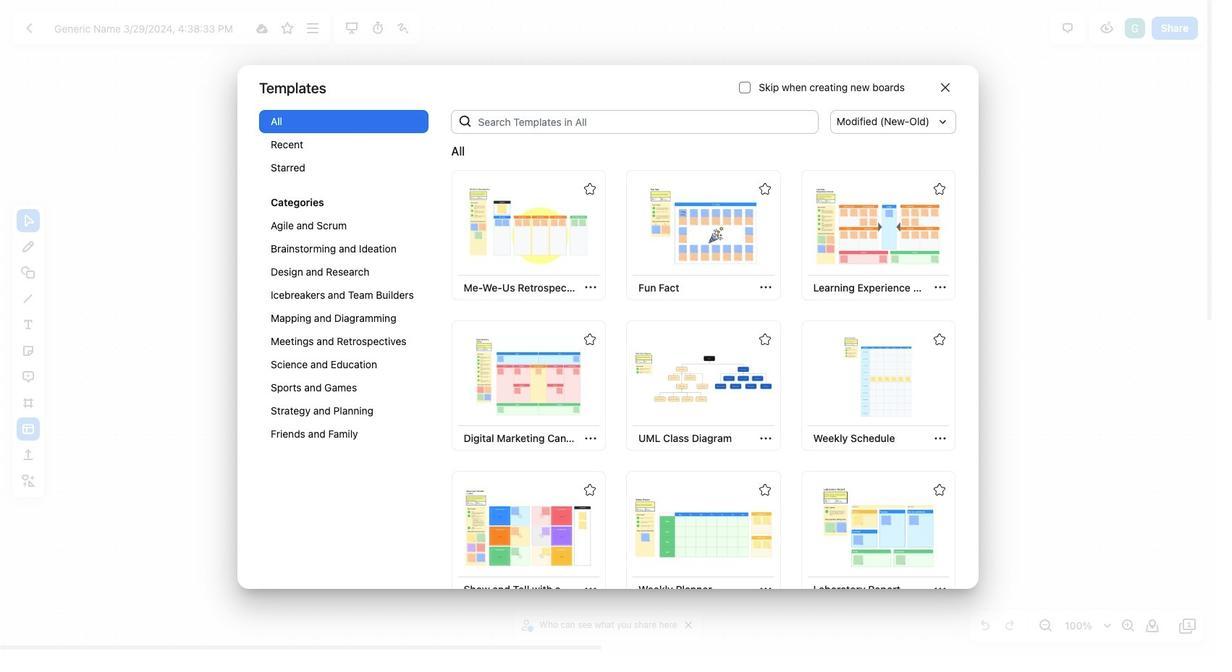 Task type: locate. For each thing, give the bounding box(es) containing it.
status
[[452, 142, 465, 160]]

categories element
[[259, 110, 428, 461]]

0 vertical spatial close image
[[942, 84, 950, 92]]

0 horizontal spatial close image
[[686, 622, 693, 629]]

star this whiteboard image inside the card for template me-we-us retrospective element
[[585, 183, 596, 195]]

star this whiteboard image inside card for template weekly schedule element
[[934, 334, 946, 345]]

card for template weekly schedule element
[[802, 321, 956, 452]]

thumbnail for digital marketing canvas image
[[460, 337, 598, 418]]

star this whiteboard image inside card for template learning experience canvas element
[[934, 183, 946, 195]]

star this whiteboard image
[[760, 183, 771, 195], [934, 183, 946, 195], [760, 334, 771, 345], [934, 334, 946, 345], [760, 485, 771, 496]]

star this whiteboard image inside card for template weekly planner 'element'
[[760, 485, 771, 496]]

star this whiteboard image for card for template show and tell with a twist element
[[585, 485, 596, 496]]

1 horizontal spatial close image
[[942, 84, 950, 92]]

more options image
[[305, 20, 322, 37]]

1 vertical spatial close image
[[686, 622, 693, 629]]

thumbnail for uml class diagram image
[[635, 337, 773, 418]]

card for template laboratory report element
[[802, 472, 956, 602]]

close image
[[942, 84, 950, 92], [686, 622, 693, 629]]

card for template weekly planner element
[[627, 472, 781, 602]]

card for template show and tell with a twist element
[[452, 472, 606, 602]]

card for template digital marketing canvas element
[[452, 321, 606, 452]]

thumbnail for fun fact image
[[635, 186, 773, 267]]

dashboard image
[[21, 20, 38, 37]]

thumbnail for weekly schedule image
[[810, 337, 948, 418]]

comment panel image
[[1060, 20, 1077, 37]]

star this whiteboard image
[[279, 20, 296, 37], [585, 183, 596, 195], [585, 334, 596, 345], [585, 485, 596, 496], [934, 485, 946, 496]]

thumbnail for laboratory report image
[[810, 488, 948, 569]]

star this whiteboard image inside the card for template fun fact element
[[760, 183, 771, 195]]

thumbnail for learning experience canvas image
[[810, 186, 948, 267]]

list item
[[1124, 17, 1147, 40]]

star this whiteboard image inside the card for template digital marketing canvas element
[[585, 334, 596, 345]]

star this whiteboard image for card for template laboratory report element
[[934, 485, 946, 496]]

card for template uml class diagram element
[[627, 321, 781, 452]]

thumbnail for show and tell with a twist image
[[460, 488, 598, 569]]

star this whiteboard image for thumbnail for uml class diagram
[[760, 334, 771, 345]]

card for template me-we-us retrospective element
[[452, 170, 606, 301]]

star this whiteboard image for thumbnail for learning experience canvas
[[934, 183, 946, 195]]

star this whiteboard image inside card for template uml class diagram element
[[760, 334, 771, 345]]

zoom in image
[[1120, 618, 1137, 635]]

Search Templates in All text field
[[473, 110, 819, 134]]

zoom out image
[[1037, 618, 1055, 635]]

star this whiteboard image inside card for template laboratory report element
[[934, 485, 946, 496]]

star this whiteboard image inside card for template show and tell with a twist element
[[585, 485, 596, 496]]

card for template learning experience canvas element
[[802, 170, 956, 301]]

thumbnail for me-we-us retrospective image
[[460, 186, 598, 267]]

timer image
[[369, 20, 387, 37]]

list
[[1124, 17, 1147, 40]]



Task type: vqa. For each thing, say whether or not it's contained in the screenshot.
Card for template Learning Experience Canvas Element
yes



Task type: describe. For each thing, give the bounding box(es) containing it.
laser image
[[395, 20, 412, 37]]

presentation image
[[344, 20, 361, 37]]

star this whiteboard image for thumbnail for weekly schedule
[[934, 334, 946, 345]]

star this whiteboard image for thumbnail for fun fact
[[760, 183, 771, 195]]

star this whiteboard image for the card for template me-we-us retrospective element
[[585, 183, 596, 195]]

thumbnail for weekly planner image
[[635, 488, 773, 569]]

card for template fun fact element
[[627, 170, 781, 301]]

Document name text field
[[44, 17, 248, 40]]

star this whiteboard image for 'thumbnail for weekly planner'
[[760, 485, 771, 496]]

star this whiteboard image for the card for template digital marketing canvas element
[[585, 334, 596, 345]]

pages image
[[1180, 618, 1197, 635]]



